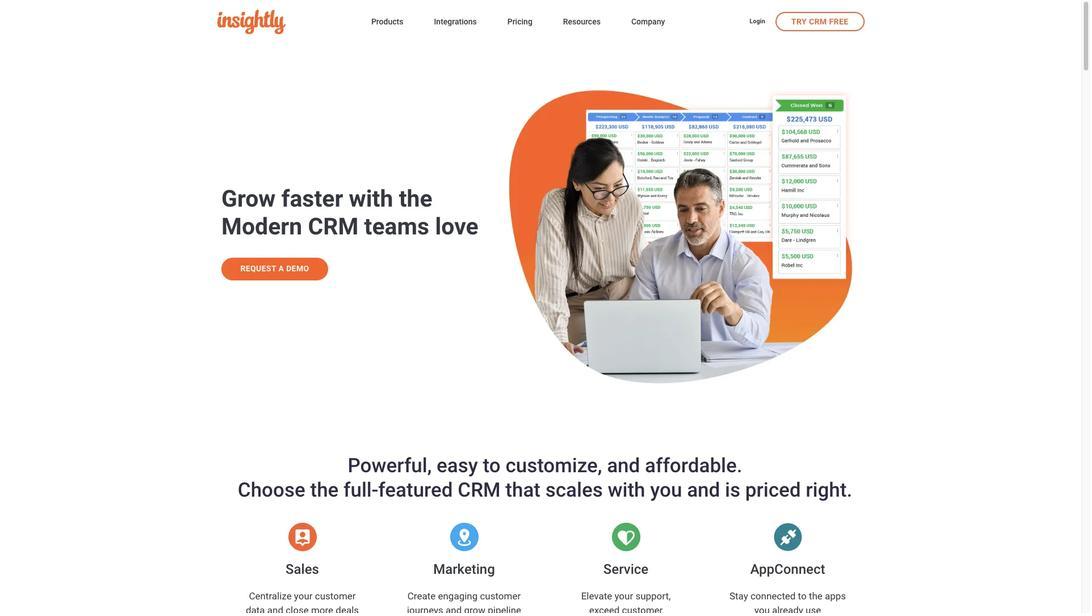 Task type: describe. For each thing, give the bounding box(es) containing it.
elevate
[[581, 591, 612, 602]]

elevate your support, exceed custome
[[581, 591, 671, 613]]

a
[[278, 264, 284, 273]]

customer for sales
[[315, 591, 356, 602]]

products
[[371, 17, 403, 26]]

company link
[[631, 15, 665, 30]]

use
[[806, 605, 821, 613]]

powerful,
[[348, 454, 432, 477]]

affordable.
[[645, 454, 742, 477]]

featured
[[378, 479, 453, 502]]

you inside stay connected to the apps you already use
[[754, 605, 770, 613]]

the for grow faster with the modern crm teams love
[[399, 185, 432, 213]]

to for easy
[[483, 454, 501, 477]]

you inside powerful, easy to customize, and affordable. choose the full-featured crm that scales with you and is priced right.
[[650, 479, 682, 502]]

modern
[[221, 213, 302, 240]]

home banner businessman 2023 v3 image
[[506, 74, 869, 385]]

close
[[286, 605, 309, 613]]

support,
[[636, 591, 671, 602]]

full-
[[344, 479, 378, 502]]

insightly logo image
[[217, 10, 285, 34]]

service
[[603, 561, 649, 577]]

with inside powerful, easy to customize, and affordable. choose the full-featured crm that scales with you and is priced right.
[[608, 479, 645, 502]]

free
[[829, 17, 849, 26]]

request
[[240, 264, 276, 273]]

more
[[311, 605, 333, 613]]

try crm free
[[791, 17, 849, 26]]

crm icon image
[[265, 523, 339, 551]]

crm inside powerful, easy to customize, and affordable. choose the full-featured crm that scales with you and is priced right.
[[458, 479, 501, 502]]

products link
[[371, 15, 403, 30]]

your for sales
[[294, 591, 313, 602]]

integrations link
[[434, 15, 477, 30]]

sales
[[286, 561, 319, 577]]

resources link
[[563, 15, 601, 30]]

crm inside 'button'
[[809, 17, 827, 26]]

journeys
[[407, 605, 443, 613]]

already
[[772, 605, 803, 613]]

deals
[[336, 605, 359, 613]]

customer for marketing
[[480, 591, 521, 602]]

appconnect
[[750, 561, 825, 577]]

grow faster with the modern crm teams love
[[221, 185, 478, 240]]

scales
[[545, 479, 603, 502]]

choose
[[238, 479, 305, 502]]

login
[[750, 17, 765, 25]]

to for connected
[[798, 591, 807, 602]]

insightly logo link
[[217, 10, 353, 34]]

easy
[[437, 454, 478, 477]]

crm inside grow faster with the modern crm teams love
[[308, 213, 358, 240]]

login link
[[750, 17, 765, 27]]

customize,
[[506, 454, 602, 477]]

teams
[[364, 213, 429, 240]]

request a demo
[[240, 264, 309, 273]]

with inside grow faster with the modern crm teams love
[[349, 185, 393, 213]]

resources
[[563, 17, 601, 26]]



Task type: vqa. For each thing, say whether or not it's contained in the screenshot.
28 link
no



Task type: locate. For each thing, give the bounding box(es) containing it.
0 horizontal spatial your
[[294, 591, 313, 602]]

service icon 2 image
[[589, 523, 663, 551]]

crm down faster on the left of the page
[[308, 213, 358, 240]]

try
[[791, 17, 807, 26]]

stay connected to the apps you already use
[[730, 591, 846, 613]]

crm right try
[[809, 17, 827, 26]]

pipeline
[[488, 605, 521, 613]]

connected
[[751, 591, 796, 602]]

with up teams
[[349, 185, 393, 213]]

0 horizontal spatial the
[[310, 479, 339, 502]]

the up 'use'
[[809, 591, 823, 602]]

and inside centralize your customer data and close more deals
[[267, 605, 283, 613]]

faster
[[281, 185, 343, 213]]

marketing icon 2 image
[[427, 523, 501, 551]]

0 vertical spatial the
[[399, 185, 432, 213]]

and for centralize your customer data and close more deals
[[267, 605, 283, 613]]

your inside elevate your support, exceed custome
[[615, 591, 633, 602]]

0 horizontal spatial with
[[349, 185, 393, 213]]

1 vertical spatial you
[[754, 605, 770, 613]]

grow
[[221, 185, 276, 213]]

to inside stay connected to the apps you already use
[[798, 591, 807, 602]]

the left full-
[[310, 479, 339, 502]]

to inside powerful, easy to customize, and affordable. choose the full-featured crm that scales with you and is priced right.
[[483, 454, 501, 477]]

company
[[631, 17, 665, 26]]

love
[[435, 213, 478, 240]]

powerful, easy to customize, and affordable. choose the full-featured crm that scales with you and is priced right.
[[238, 454, 852, 502]]

the
[[399, 185, 432, 213], [310, 479, 339, 502], [809, 591, 823, 602]]

the inside powerful, easy to customize, and affordable. choose the full-featured crm that scales with you and is priced right.
[[310, 479, 339, 502]]

customer inside create engaging customer journeys and grow pipeline
[[480, 591, 521, 602]]

you down affordable.
[[650, 479, 682, 502]]

1 horizontal spatial your
[[615, 591, 633, 602]]

1 vertical spatial the
[[310, 479, 339, 502]]

data
[[246, 605, 265, 613]]

crm
[[809, 17, 827, 26], [308, 213, 358, 240], [458, 479, 501, 502]]

your up "exceed"
[[615, 591, 633, 602]]

1 horizontal spatial crm
[[458, 479, 501, 502]]

1 horizontal spatial with
[[608, 479, 645, 502]]

customer up deals
[[315, 591, 356, 602]]

0 vertical spatial crm
[[809, 17, 827, 26]]

0 horizontal spatial crm
[[308, 213, 358, 240]]

exceed
[[589, 605, 620, 613]]

the up teams
[[399, 185, 432, 213]]

0 vertical spatial you
[[650, 479, 682, 502]]

customer up pipeline
[[480, 591, 521, 602]]

centralize
[[249, 591, 292, 602]]

crm down easy
[[458, 479, 501, 502]]

2 customer from the left
[[480, 591, 521, 602]]

1 customer from the left
[[315, 591, 356, 602]]

and for create engaging customer journeys and grow pipeline
[[446, 605, 462, 613]]

apps
[[825, 591, 846, 602]]

2 vertical spatial the
[[809, 591, 823, 602]]

priced
[[745, 479, 801, 502]]

pricing
[[507, 17, 532, 26]]

with up service icon 2 at the bottom of page
[[608, 479, 645, 502]]

appconnect icon 1 image
[[751, 523, 825, 551]]

2 horizontal spatial crm
[[809, 17, 827, 26]]

try crm free button
[[775, 12, 864, 31]]

you
[[650, 479, 682, 502], [754, 605, 770, 613]]

pricing link
[[507, 15, 532, 30]]

0 horizontal spatial you
[[650, 479, 682, 502]]

to up 'use'
[[798, 591, 807, 602]]

1 horizontal spatial customer
[[480, 591, 521, 602]]

1 your from the left
[[294, 591, 313, 602]]

2 horizontal spatial the
[[809, 591, 823, 602]]

1 horizontal spatial to
[[798, 591, 807, 602]]

grow
[[464, 605, 485, 613]]

create engaging customer journeys and grow pipeline
[[407, 591, 521, 613]]

your up "close"
[[294, 591, 313, 602]]

your inside centralize your customer data and close more deals
[[294, 591, 313, 602]]

integrations
[[434, 17, 477, 26]]

1 horizontal spatial you
[[754, 605, 770, 613]]

demo
[[286, 264, 309, 273]]

the inside grow faster with the modern crm teams love
[[399, 185, 432, 213]]

create
[[408, 591, 436, 602]]

2 vertical spatial crm
[[458, 479, 501, 502]]

and inside create engaging customer journeys and grow pipeline
[[446, 605, 462, 613]]

and for powerful, easy to customize, and affordable. choose the full-featured crm that scales with you and is priced right.
[[607, 454, 640, 477]]

1 vertical spatial crm
[[308, 213, 358, 240]]

your
[[294, 591, 313, 602], [615, 591, 633, 602]]

0 vertical spatial with
[[349, 185, 393, 213]]

1 horizontal spatial the
[[399, 185, 432, 213]]

0 vertical spatial to
[[483, 454, 501, 477]]

1 vertical spatial to
[[798, 591, 807, 602]]

right.
[[806, 479, 852, 502]]

with
[[349, 185, 393, 213], [608, 479, 645, 502]]

try crm free link
[[775, 12, 864, 31]]

that
[[506, 479, 541, 502]]

to
[[483, 454, 501, 477], [798, 591, 807, 602]]

the for stay connected to the apps you already use
[[809, 591, 823, 602]]

you down connected
[[754, 605, 770, 613]]

your for service
[[615, 591, 633, 602]]

0 horizontal spatial customer
[[315, 591, 356, 602]]

customer
[[315, 591, 356, 602], [480, 591, 521, 602]]

centralize your customer data and close more deals
[[246, 591, 359, 613]]

request a demo link
[[221, 258, 328, 281]]

and
[[607, 454, 640, 477], [687, 479, 720, 502], [267, 605, 283, 613], [446, 605, 462, 613]]

0 horizontal spatial to
[[483, 454, 501, 477]]

to right easy
[[483, 454, 501, 477]]

engaging
[[438, 591, 478, 602]]

2 your from the left
[[615, 591, 633, 602]]

stay
[[730, 591, 748, 602]]

is
[[725, 479, 740, 502]]

1 vertical spatial with
[[608, 479, 645, 502]]

marketing
[[433, 561, 495, 577]]

the inside stay connected to the apps you already use
[[809, 591, 823, 602]]

customer inside centralize your customer data and close more deals
[[315, 591, 356, 602]]



